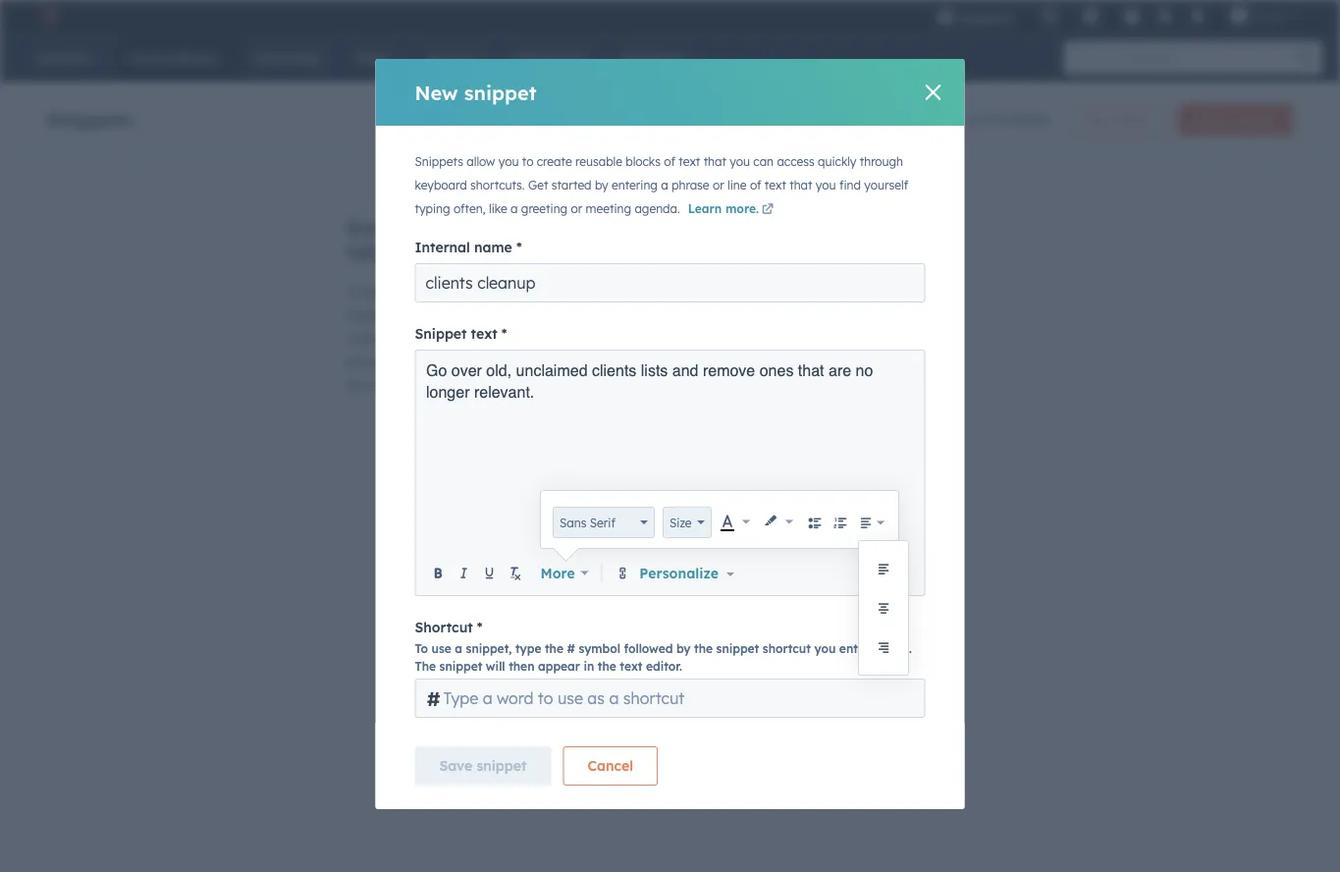 Task type: vqa. For each thing, say whether or not it's contained in the screenshot.
or to the left
yes



Task type: locate. For each thing, give the bounding box(es) containing it.
that left "are"
[[798, 361, 825, 379]]

and left agenda. on the top of page
[[596, 215, 634, 240]]

1 horizontal spatial new
[[1090, 112, 1115, 127]]

create
[[1195, 112, 1232, 127], [346, 283, 389, 300]]

that down 'access'
[[790, 178, 813, 193]]

by
[[595, 178, 609, 193], [677, 641, 691, 656]]

followed
[[624, 641, 673, 656]]

text down followed
[[620, 659, 643, 673]]

hubspot link
[[24, 4, 74, 28]]

0 vertical spatial your
[[475, 283, 504, 300]]

new for new folder
[[1090, 112, 1115, 127]]

that inside go over old, unclaimed clients lists and remove ones that are no longer relevant.
[[798, 361, 825, 379]]

of right blocks
[[664, 154, 676, 169]]

1 horizontal spatial #
[[567, 641, 575, 656]]

funky town image
[[1231, 7, 1248, 25]]

text down the sent
[[471, 325, 498, 342]]

emails up "same"
[[346, 354, 388, 371]]

0 horizontal spatial #
[[427, 686, 441, 711]]

snippets banner
[[47, 98, 1294, 136]]

2 vertical spatial that
[[798, 361, 825, 379]]

in up 'log'
[[434, 330, 446, 347]]

# up appear
[[567, 641, 575, 656]]

settings link
[[1153, 5, 1178, 26]]

serif
[[590, 515, 616, 530]]

search image
[[1299, 51, 1313, 65]]

1 horizontal spatial snippets
[[415, 154, 464, 169]]

the
[[415, 659, 436, 673]]

the down symbol
[[598, 659, 617, 673]]

menu item
[[1027, 0, 1031, 31]]

menu
[[923, 0, 1317, 31]]

create inside create shortcuts to your most common responses in emails sent to prospects and notes logged in your crm. quickly send emails and log notes without having to type the same thing over and over.
[[346, 283, 389, 300]]

create for create shortcuts to your most common responses in emails sent to prospects and notes logged in your crm. quickly send emails and log notes without having to type the same thing over and over.
[[346, 283, 389, 300]]

above.
[[874, 641, 912, 656]]

funky button
[[1219, 0, 1315, 31]]

notes down snippet text
[[445, 354, 480, 371]]

to inside snippets allow you to create reusable blocks of text that you can access quickly through keyboard shortcuts. get started by entering a phrase or line of text that you find yourself typing often, like a greeting or meeting agenda.
[[522, 154, 534, 169]]

dialog
[[376, 59, 965, 809]]

2 vertical spatial of
[[750, 178, 762, 193]]

a right like
[[511, 201, 518, 216]]

over inside go over old, unclaimed clients lists and remove ones that are no longer relevant.
[[452, 361, 482, 379]]

1 vertical spatial of
[[664, 154, 676, 169]]

snippet inside button
[[1236, 112, 1277, 127]]

0 horizontal spatial snippets
[[47, 107, 133, 131]]

new left "folder"
[[1090, 112, 1115, 127]]

or
[[713, 178, 725, 193], [571, 201, 583, 216]]

that
[[704, 154, 727, 169], [790, 178, 813, 193], [798, 361, 825, 379]]

1 vertical spatial create
[[346, 283, 389, 300]]

2 horizontal spatial a
[[661, 178, 669, 193]]

5
[[988, 111, 996, 128]]

personalize button
[[636, 562, 739, 584]]

0 vertical spatial by
[[595, 178, 609, 193]]

of right line
[[750, 178, 762, 193]]

in down shortcuts
[[415, 306, 426, 324]]

save inside save time writing emails and taking notes
[[346, 215, 394, 240]]

create up responses
[[346, 283, 389, 300]]

0 vertical spatial of
[[971, 111, 984, 128]]

over up longer
[[452, 361, 482, 379]]

1 horizontal spatial save
[[440, 757, 473, 774]]

menu containing funky
[[923, 0, 1317, 31]]

started
[[552, 178, 592, 193]]

of inside snippets banner
[[971, 111, 984, 128]]

old,
[[487, 361, 512, 379]]

emails down started in the top of the page
[[526, 215, 590, 240]]

save for save snippet
[[440, 757, 473, 774]]

0 horizontal spatial save
[[346, 215, 394, 240]]

2 horizontal spatial emails
[[526, 215, 590, 240]]

sans serif button
[[553, 507, 655, 538]]

1 horizontal spatial of
[[750, 178, 762, 193]]

over
[[452, 361, 482, 379], [447, 377, 475, 394]]

folder
[[1118, 112, 1150, 127]]

1 vertical spatial snippets
[[415, 154, 464, 169]]

quickly
[[818, 154, 857, 169]]

dialog containing new snippet
[[376, 59, 965, 809]]

remove
[[703, 361, 756, 379]]

1 vertical spatial notes
[[346, 330, 382, 347]]

notes
[[416, 240, 469, 264], [346, 330, 382, 347], [445, 354, 480, 371]]

a up agenda. on the top of page
[[661, 178, 669, 193]]

1 vertical spatial by
[[677, 641, 691, 656]]

2 vertical spatial emails
[[346, 354, 388, 371]]

type
[[602, 354, 631, 371], [516, 641, 542, 656]]

and right "lists"
[[673, 361, 699, 379]]

0 horizontal spatial a
[[455, 641, 463, 656]]

that up phrase
[[704, 154, 727, 169]]

2 horizontal spatial in
[[584, 659, 594, 673]]

0 vertical spatial new
[[415, 80, 458, 105]]

snippet for create snippet
[[1236, 112, 1277, 127]]

shortcut
[[763, 641, 811, 656]]

through
[[860, 154, 904, 169]]

0 vertical spatial #
[[567, 641, 575, 656]]

0 vertical spatial that
[[704, 154, 727, 169]]

the right followed
[[694, 641, 713, 656]]

# down the
[[427, 686, 441, 711]]

snippets inside snippets allow you to create reusable blocks of text that you can access quickly through keyboard shortcuts. get started by entering a phrase or line of text that you find yourself typing often, like a greeting or meeting agenda.
[[415, 154, 464, 169]]

a
[[661, 178, 669, 193], [511, 201, 518, 216], [455, 641, 463, 656]]

2 horizontal spatial of
[[971, 111, 984, 128]]

snippet for new snippet
[[464, 80, 537, 105]]

2 vertical spatial notes
[[445, 354, 480, 371]]

new up the keyboard
[[415, 80, 458, 105]]

log
[[421, 354, 441, 371]]

ones
[[760, 361, 794, 379]]

crm.
[[482, 330, 516, 347]]

over right the thing
[[447, 377, 475, 394]]

create
[[537, 154, 572, 169]]

0 vertical spatial in
[[415, 306, 426, 324]]

a right use
[[455, 641, 463, 656]]

create for create snippet
[[1195, 112, 1232, 127]]

and inside go over old, unclaimed clients lists and remove ones that are no longer relevant.
[[673, 361, 699, 379]]

1 horizontal spatial a
[[511, 201, 518, 216]]

prospects
[[525, 306, 588, 324]]

hubspot image
[[35, 4, 59, 28]]

without
[[484, 354, 533, 371]]

0 horizontal spatial create
[[346, 283, 389, 300]]

0 horizontal spatial in
[[415, 306, 426, 324]]

1 horizontal spatial by
[[677, 641, 691, 656]]

save
[[346, 215, 394, 240], [440, 757, 473, 774]]

new for new snippet
[[415, 80, 458, 105]]

snippets inside banner
[[47, 107, 133, 131]]

new folder button
[[1073, 104, 1167, 136]]

emails
[[526, 215, 590, 240], [430, 306, 472, 324], [346, 354, 388, 371]]

upgrade
[[958, 9, 1014, 26]]

calling icon image
[[1041, 8, 1059, 25]]

1 horizontal spatial create
[[1195, 112, 1232, 127]]

editor.
[[646, 659, 683, 673]]

2 vertical spatial in
[[584, 659, 594, 673]]

notes up shortcuts
[[416, 240, 469, 264]]

snippets for snippets allow you to create reusable blocks of text that you can access quickly through keyboard shortcuts. get started by entering a phrase or line of text that you find yourself typing often, like a greeting or meeting agenda.
[[415, 154, 464, 169]]

0 horizontal spatial or
[[571, 201, 583, 216]]

1 horizontal spatial type
[[602, 354, 631, 371]]

funky
[[1252, 7, 1286, 24]]

emails inside save time writing emails and taking notes
[[526, 215, 590, 240]]

sent
[[476, 306, 503, 324]]

to up get
[[522, 154, 534, 169]]

save snippet
[[440, 757, 527, 774]]

and
[[596, 215, 634, 240], [592, 306, 617, 324], [392, 354, 417, 371], [673, 361, 699, 379], [479, 377, 504, 394]]

create shortcuts to your most common responses in emails sent to prospects and notes logged in your crm. quickly send emails and log notes without having to type the same thing over and over.
[[346, 283, 631, 394]]

0 horizontal spatial type
[[516, 641, 542, 656]]

you left enter
[[815, 641, 836, 656]]

Type a word to use as a shortcut text field
[[415, 679, 926, 718]]

type up then
[[516, 641, 542, 656]]

type down the send
[[602, 354, 631, 371]]

in down symbol
[[584, 659, 594, 673]]

upgrade image
[[937, 9, 955, 27]]

0 vertical spatial create
[[1195, 112, 1232, 127]]

0 vertical spatial snippets
[[47, 107, 133, 131]]

1 vertical spatial new
[[1090, 112, 1115, 127]]

new folder
[[1090, 112, 1150, 127]]

0
[[959, 111, 967, 128]]

create inside button
[[1195, 112, 1232, 127]]

responses
[[346, 306, 411, 324]]

shortcuts.
[[471, 178, 525, 193]]

or down started in the top of the page
[[571, 201, 583, 216]]

greeting
[[521, 201, 568, 216]]

or left line
[[713, 178, 725, 193]]

create down search hubspot search box
[[1195, 112, 1232, 127]]

to
[[415, 641, 428, 656]]

by inside snippets allow you to create reusable blocks of text that you can access quickly through keyboard shortcuts. get started by entering a phrase or line of text that you find yourself typing often, like a greeting or meeting agenda.
[[595, 178, 609, 193]]

0 horizontal spatial by
[[595, 178, 609, 193]]

0 vertical spatial emails
[[526, 215, 590, 240]]

0 vertical spatial notes
[[416, 240, 469, 264]]

the left "same"
[[346, 377, 367, 394]]

to
[[522, 154, 534, 169], [458, 283, 471, 300], [507, 306, 521, 324], [584, 354, 598, 371]]

of left 5
[[971, 111, 984, 128]]

by down reusable
[[595, 178, 609, 193]]

1 vertical spatial save
[[440, 757, 473, 774]]

0 vertical spatial type
[[602, 354, 631, 371]]

your down the sent
[[450, 330, 479, 347]]

emails up snippet text
[[430, 306, 472, 324]]

new inside dialog
[[415, 80, 458, 105]]

text up phrase
[[679, 154, 701, 169]]

your
[[475, 283, 504, 300], [450, 330, 479, 347]]

sans
[[560, 515, 587, 530]]

1 horizontal spatial emails
[[430, 306, 472, 324]]

quickly
[[520, 330, 567, 347]]

you left the can
[[730, 154, 750, 169]]

0 horizontal spatial of
[[664, 154, 676, 169]]

in
[[415, 306, 426, 324], [434, 330, 446, 347], [584, 659, 594, 673]]

you
[[499, 154, 519, 169], [730, 154, 750, 169], [816, 178, 836, 193], [815, 641, 836, 656]]

by up editor.
[[677, 641, 691, 656]]

1 vertical spatial type
[[516, 641, 542, 656]]

clients
[[592, 361, 637, 379]]

1 vertical spatial or
[[571, 201, 583, 216]]

0 horizontal spatial new
[[415, 80, 458, 105]]

snippet inside button
[[477, 757, 527, 774]]

0 vertical spatial a
[[661, 178, 669, 193]]

1 vertical spatial in
[[434, 330, 446, 347]]

notes down responses
[[346, 330, 382, 347]]

will
[[486, 659, 505, 673]]

your up the sent
[[475, 283, 504, 300]]

search button
[[1290, 41, 1323, 75]]

Internal name text field
[[415, 263, 926, 303]]

having
[[537, 354, 581, 371]]

0 vertical spatial or
[[713, 178, 725, 193]]

0 vertical spatial save
[[346, 215, 394, 240]]

link opens in a new window image
[[762, 201, 774, 219]]

logged
[[386, 330, 431, 347]]

and down logged
[[392, 354, 417, 371]]

2 vertical spatial a
[[455, 641, 463, 656]]

notifications button
[[1182, 0, 1215, 31]]

type inside shortcut to use a snippet, type the # symbol followed by the snippet shortcut you enter above. the snippet will then appear in the text editor.
[[516, 641, 542, 656]]

of
[[971, 111, 984, 128], [664, 154, 676, 169], [750, 178, 762, 193]]

often,
[[454, 201, 486, 216]]

close image
[[926, 84, 941, 100]]

new inside button
[[1090, 112, 1115, 127]]

sans serif
[[560, 515, 616, 530]]

#
[[567, 641, 575, 656], [427, 686, 441, 711]]

1 vertical spatial #
[[427, 686, 441, 711]]

save inside save snippet button
[[440, 757, 473, 774]]

1 vertical spatial a
[[511, 201, 518, 216]]



Task type: describe. For each thing, give the bounding box(es) containing it.
the up appear
[[545, 641, 564, 656]]

find
[[840, 178, 861, 193]]

keyboard
[[415, 178, 467, 193]]

shortcut
[[415, 619, 473, 636]]

0 horizontal spatial emails
[[346, 354, 388, 371]]

over.
[[508, 377, 538, 394]]

relevant.
[[474, 383, 535, 401]]

text up link opens in a new window image
[[765, 178, 787, 193]]

more.
[[726, 201, 759, 216]]

1 horizontal spatial or
[[713, 178, 725, 193]]

to down the send
[[584, 354, 598, 371]]

that for text
[[704, 154, 727, 169]]

enter
[[840, 641, 870, 656]]

size
[[670, 515, 692, 530]]

writing
[[450, 215, 520, 240]]

send
[[571, 330, 602, 347]]

no
[[856, 361, 874, 379]]

marketplaces image
[[1082, 9, 1100, 27]]

marketplaces button
[[1071, 0, 1112, 31]]

allow
[[467, 154, 495, 169]]

the inside create shortcuts to your most common responses in emails sent to prospects and notes logged in your crm. quickly send emails and log notes without having to type the same thing over and over.
[[346, 377, 367, 394]]

go over old, unclaimed clients lists and remove ones that are no longer relevant.
[[426, 361, 878, 401]]

a inside shortcut to use a snippet, type the # symbol followed by the snippet shortcut you enter above. the snippet will then appear in the text editor.
[[455, 641, 463, 656]]

created
[[1000, 111, 1050, 128]]

unclaimed
[[516, 361, 588, 379]]

create snippet
[[1195, 112, 1277, 127]]

thing
[[410, 377, 443, 394]]

and up the send
[[592, 306, 617, 324]]

in inside shortcut to use a snippet, type the # symbol followed by the snippet shortcut you enter above. the snippet will then appear in the text editor.
[[584, 659, 594, 673]]

Go over old, unclaimed clients lists and remove ones that are no longer relevant. text field
[[426, 359, 915, 556]]

same
[[371, 377, 406, 394]]

internal name
[[415, 239, 513, 256]]

line
[[728, 178, 747, 193]]

lists
[[641, 361, 668, 379]]

help button
[[1116, 0, 1149, 31]]

name
[[474, 239, 513, 256]]

save for save time writing emails and taking notes
[[346, 215, 394, 240]]

help image
[[1124, 9, 1141, 27]]

you left find
[[816, 178, 836, 193]]

you up shortcuts.
[[499, 154, 519, 169]]

1 vertical spatial your
[[450, 330, 479, 347]]

and down without on the top left
[[479, 377, 504, 394]]

text inside shortcut to use a snippet, type the # symbol followed by the snippet shortcut you enter above. the snippet will then appear in the text editor.
[[620, 659, 643, 673]]

Search HubSpot search field
[[1065, 41, 1305, 75]]

# inside shortcut element
[[427, 686, 441, 711]]

over inside create shortcuts to your most common responses in emails sent to prospects and notes logged in your crm. quickly send emails and log notes without having to type the same thing over and over.
[[447, 377, 475, 394]]

go
[[426, 361, 447, 379]]

save time writing emails and taking notes
[[346, 215, 634, 264]]

new snippet
[[415, 80, 537, 105]]

snippets allow you to create reusable blocks of text that you can access quickly through keyboard shortcuts. get started by entering a phrase or line of text that you find yourself typing often, like a greeting or meeting agenda.
[[415, 154, 909, 216]]

can
[[754, 154, 774, 169]]

yourself
[[865, 178, 909, 193]]

cancel button
[[563, 746, 658, 786]]

to right shortcuts
[[458, 283, 471, 300]]

internal
[[415, 239, 470, 256]]

learn
[[688, 201, 722, 216]]

shortcuts
[[393, 283, 454, 300]]

access
[[777, 154, 815, 169]]

link opens in a new window image
[[762, 204, 774, 216]]

learn more.
[[688, 201, 759, 216]]

get
[[528, 178, 548, 193]]

settings image
[[1156, 8, 1174, 26]]

snippet text
[[415, 325, 498, 342]]

blocks
[[626, 154, 661, 169]]

shortcut to use a snippet, type the # symbol followed by the snippet shortcut you enter above. the snippet will then appear in the text editor.
[[415, 619, 912, 673]]

type inside create shortcuts to your most common responses in emails sent to prospects and notes logged in your crm. quickly send emails and log notes without having to type the same thing over and over.
[[602, 354, 631, 371]]

longer
[[426, 383, 470, 401]]

1 vertical spatial that
[[790, 178, 813, 193]]

notes inside save time writing emails and taking notes
[[416, 240, 469, 264]]

learn more. link
[[688, 201, 777, 219]]

time
[[400, 215, 444, 240]]

more
[[541, 564, 575, 581]]

then
[[509, 659, 535, 673]]

agenda.
[[635, 201, 680, 216]]

and inside save time writing emails and taking notes
[[596, 215, 634, 240]]

more button
[[528, 563, 601, 583]]

by inside shortcut to use a snippet, type the # symbol followed by the snippet shortcut you enter above. the snippet will then appear in the text editor.
[[677, 641, 691, 656]]

you inside shortcut to use a snippet, type the # symbol followed by the snippet shortcut you enter above. the snippet will then appear in the text editor.
[[815, 641, 836, 656]]

# inside shortcut to use a snippet, type the # symbol followed by the snippet shortcut you enter above. the snippet will then appear in the text editor.
[[567, 641, 575, 656]]

snippet,
[[466, 641, 512, 656]]

use
[[432, 641, 452, 656]]

that for ones
[[798, 361, 825, 379]]

most
[[508, 283, 540, 300]]

calling icon button
[[1033, 3, 1067, 29]]

snippets for snippets
[[47, 107, 133, 131]]

appear
[[538, 659, 580, 673]]

entering
[[612, 178, 658, 193]]

0 of 5 created
[[959, 111, 1050, 128]]

personalize
[[640, 564, 719, 581]]

snippet for save snippet
[[477, 757, 527, 774]]

notifications image
[[1189, 9, 1207, 27]]

save snippet button
[[415, 746, 551, 786]]

size button
[[663, 507, 712, 538]]

typing
[[415, 201, 450, 216]]

to right the sent
[[507, 306, 521, 324]]

common
[[544, 283, 601, 300]]

symbol
[[579, 641, 621, 656]]

cancel
[[588, 757, 634, 774]]

like
[[489, 201, 508, 216]]

taking
[[346, 240, 410, 264]]

create snippet button
[[1179, 104, 1294, 136]]

1 horizontal spatial in
[[434, 330, 446, 347]]

phrase
[[672, 178, 710, 193]]

1 vertical spatial emails
[[430, 306, 472, 324]]

shortcut element
[[415, 679, 926, 718]]



